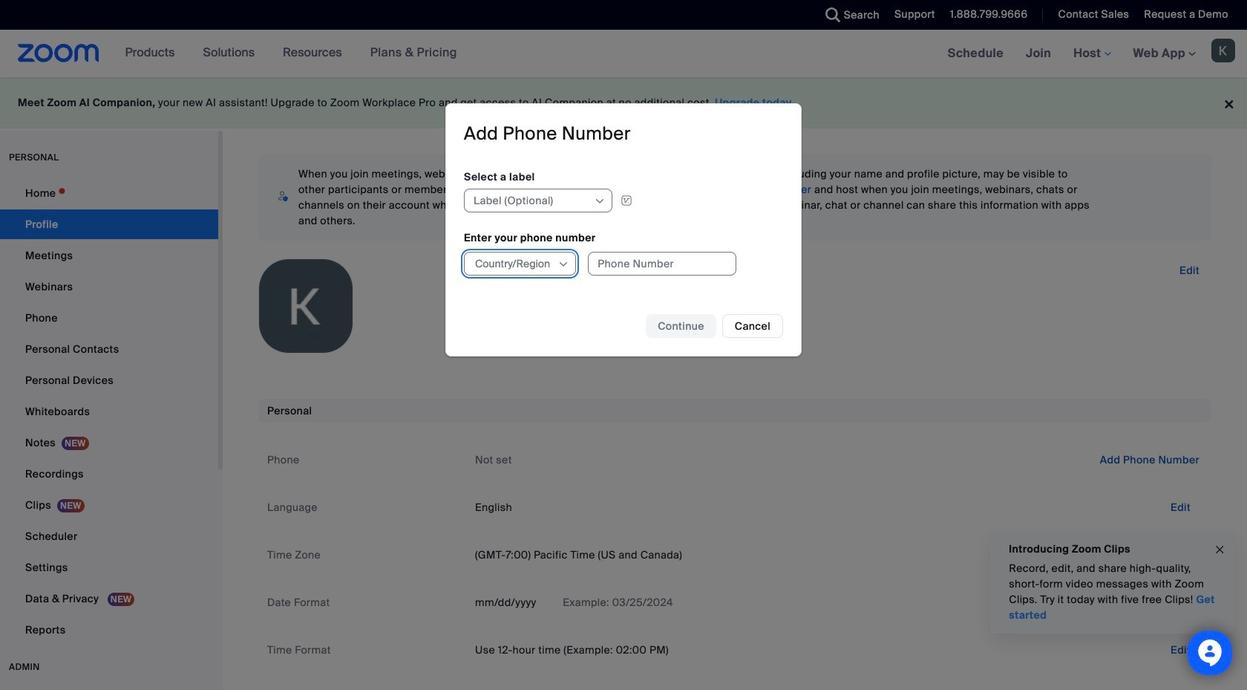Task type: describe. For each thing, give the bounding box(es) containing it.
Phone Number text field
[[589, 252, 737, 275]]

0 horizontal spatial show options image
[[558, 258, 570, 270]]

product information navigation
[[114, 30, 469, 77]]

meetings navigation
[[937, 30, 1248, 78]]



Task type: locate. For each thing, give the bounding box(es) containing it.
close image
[[1215, 541, 1226, 558]]

user photo image
[[259, 259, 353, 353]]

1 horizontal spatial show options image
[[594, 195, 606, 207]]

show options image
[[594, 195, 606, 207], [558, 258, 570, 270]]

personal menu menu
[[0, 178, 218, 646]]

banner
[[0, 30, 1248, 78]]

show options image left support version for phone label image
[[594, 195, 606, 207]]

support version for phone label image
[[617, 194, 637, 207]]

show options image right select country text box
[[558, 258, 570, 270]]

Select Country text field
[[474, 252, 557, 275]]

heading
[[464, 122, 631, 145]]

0 vertical spatial show options image
[[594, 195, 606, 207]]

dialog
[[446, 104, 802, 356]]

footer
[[0, 77, 1248, 129]]

application
[[464, 188, 757, 212]]

1 vertical spatial show options image
[[558, 258, 570, 270]]



Task type: vqa. For each thing, say whether or not it's contained in the screenshot.
Support version for phone label Image
yes



